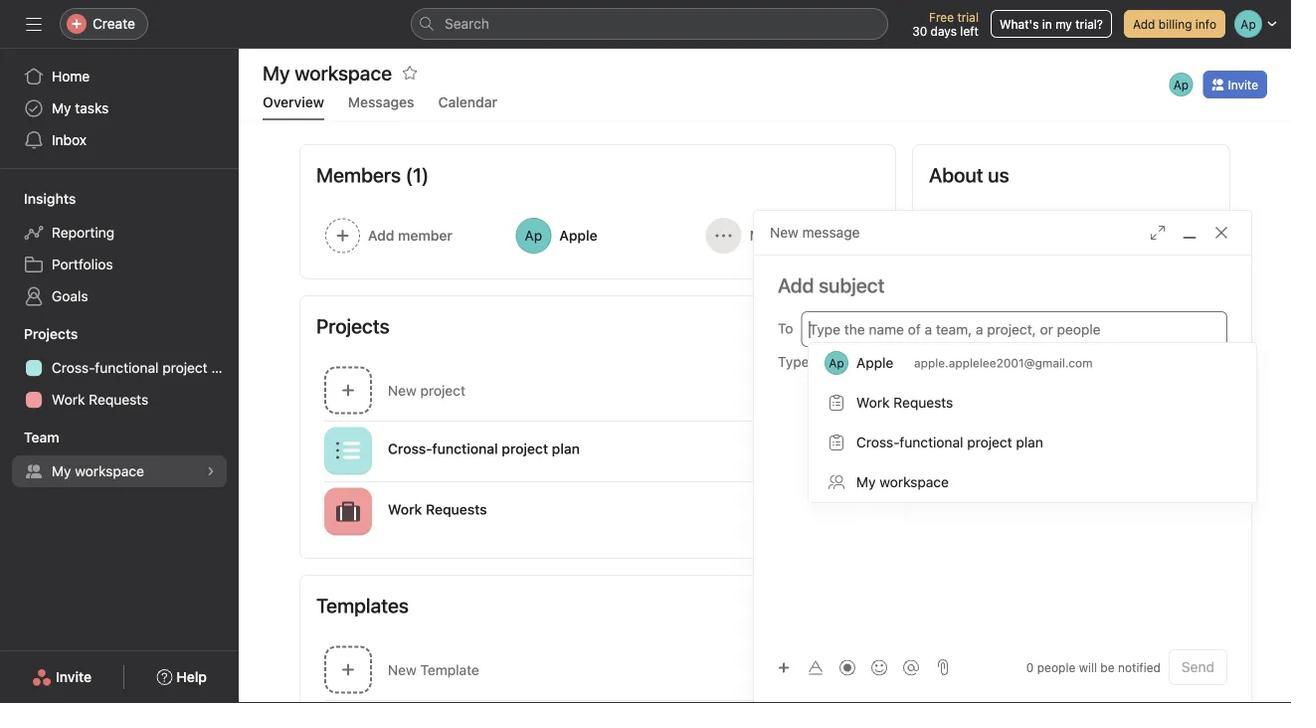 Task type: vqa. For each thing, say whether or not it's contained in the screenshot.
Add report section icon
no



Task type: describe. For each thing, give the bounding box(es) containing it.
this team hasn't created any goals yet
[[929, 522, 1176, 538]]

messages link
[[348, 94, 414, 120]]

1 horizontal spatial invite
[[1228, 78, 1258, 92]]

insights
[[24, 190, 76, 207]]

search button
[[411, 8, 888, 40]]

at mention image
[[903, 660, 919, 676]]

add to starred image
[[402, 65, 418, 81]]

1 horizontal spatial goals
[[929, 477, 980, 501]]

1 vertical spatial cross-functional project plan
[[388, 441, 580, 457]]

work requests link
[[12, 384, 227, 416]]

free trial 30 days left
[[912, 10, 979, 38]]

help button
[[144, 659, 220, 695]]

notified
[[1118, 660, 1161, 674]]

home
[[52, 68, 90, 85]]

send button
[[1169, 650, 1227, 685]]

insights element
[[0, 181, 239, 316]]

my tasks link
[[12, 93, 227, 124]]

Add subject text field
[[754, 272, 1251, 299]]

templates
[[316, 594, 409, 617]]

days
[[931, 24, 957, 38]]

portfolios
[[52, 256, 113, 273]]

search
[[445, 15, 489, 32]]

to
[[778, 320, 793, 336]]

insights button
[[0, 189, 76, 209]]

create
[[93, 15, 135, 32]]

briefcase image
[[336, 500, 360, 524]]

messages
[[348, 94, 414, 110]]

requests inside projects element
[[89, 391, 148, 408]]

1 horizontal spatial work requests
[[388, 501, 487, 518]]

create button
[[60, 8, 148, 40]]

track
[[960, 657, 989, 671]]

add billing info button
[[1124, 10, 1225, 38]]

2 vertical spatial project
[[502, 441, 548, 457]]

work requests
[[929, 356, 1028, 372]]

add
[[1133, 17, 1155, 31]]

cross-functional project plan link
[[12, 352, 239, 384]]

this
[[929, 522, 956, 538]]

inbox
[[52, 132, 87, 148]]

overview
[[263, 94, 324, 110]]

my workspace
[[263, 61, 392, 84]]

team button
[[0, 428, 59, 448]]

add member
[[368, 227, 452, 244]]

inbox link
[[12, 124, 227, 156]]

goals link
[[12, 280, 227, 312]]

members (1)
[[316, 163, 429, 186]]

send
[[1182, 659, 1214, 675]]

0
[[1026, 660, 1034, 674]]

team
[[960, 522, 992, 538]]

1 vertical spatial plan
[[552, 441, 580, 457]]

left
[[960, 24, 979, 38]]

will
[[1079, 660, 1097, 674]]

expand popout to full screen image
[[1150, 225, 1166, 241]]

work inside projects element
[[52, 391, 85, 408]]

work requests inside projects element
[[52, 391, 148, 408]]

my tasks
[[52, 100, 109, 116]]

close image
[[1213, 225, 1229, 241]]

my workspace
[[52, 463, 144, 479]]

team
[[24, 429, 59, 446]]

new project
[[388, 382, 465, 399]]

1 vertical spatial work
[[388, 501, 422, 518]]

what's in my trial? button
[[991, 10, 1112, 38]]

created
[[1039, 522, 1088, 538]]

template
[[420, 662, 479, 678]]

cross-functional project plan inside projects element
[[52, 360, 239, 376]]

projects button
[[0, 324, 78, 344]]

•
[[1031, 657, 1037, 671]]

apple button
[[507, 209, 689, 263]]

formatting image
[[808, 660, 824, 676]]

hide sidebar image
[[26, 16, 42, 32]]

on track (55%)
[[941, 657, 1027, 671]]

see details, my workspace image
[[205, 465, 217, 477]]

1 vertical spatial invite button
[[19, 659, 105, 695]]

people
[[1037, 660, 1075, 674]]



Task type: locate. For each thing, give the bounding box(es) containing it.
my
[[1055, 17, 1072, 31]]

projects element
[[0, 316, 239, 420]]

work requests right briefcase icon at the bottom left of the page
[[388, 501, 487, 518]]

invite
[[1228, 78, 1258, 92], [56, 669, 92, 685]]

cross-functional project plan
[[52, 360, 239, 376], [388, 441, 580, 457]]

0 vertical spatial new
[[388, 382, 417, 399]]

0 horizontal spatial cross-functional project plan
[[52, 360, 239, 376]]

0 horizontal spatial goals
[[52, 288, 88, 304]]

0 vertical spatial goals
[[52, 288, 88, 304]]

0 vertical spatial project
[[162, 360, 208, 376]]

free
[[929, 10, 954, 24]]

forms
[[929, 308, 985, 332]]

1 my from the top
[[52, 100, 71, 116]]

1 horizontal spatial invite button
[[1203, 71, 1267, 98]]

0 horizontal spatial requests
[[89, 391, 148, 408]]

my for my workspace
[[52, 463, 71, 479]]

0 horizontal spatial projects
[[24, 326, 78, 342]]

apple
[[559, 227, 597, 244]]

goals up this
[[929, 477, 980, 501]]

1 vertical spatial my
[[52, 463, 71, 479]]

0 people will be notified
[[1026, 660, 1161, 674]]

my
[[52, 100, 71, 116], [52, 463, 71, 479]]

0 horizontal spatial invite button
[[19, 659, 105, 695]]

1 horizontal spatial projects
[[316, 314, 390, 338]]

0 vertical spatial work requests
[[52, 391, 148, 408]]

1 vertical spatial cross-
[[388, 441, 432, 457]]

1 new from the top
[[388, 382, 417, 399]]

workspace
[[75, 463, 144, 479]]

goals down portfolios in the top left of the page
[[52, 288, 88, 304]]

plan
[[211, 360, 239, 376], [552, 441, 580, 457]]

reporting link
[[12, 217, 227, 249]]

portfolios link
[[12, 249, 227, 280]]

what's
[[1000, 17, 1039, 31]]

1 vertical spatial goals
[[929, 477, 980, 501]]

Type the name of a team, a project, or people text field
[[809, 317, 1115, 341]]

yet
[[1157, 522, 1176, 538]]

1 horizontal spatial requests
[[426, 501, 487, 518]]

projects up new project
[[316, 314, 390, 338]]

my down team
[[52, 463, 71, 479]]

0 horizontal spatial functional
[[95, 360, 159, 376]]

0 vertical spatial plan
[[211, 360, 239, 376]]

1 vertical spatial functional
[[432, 441, 498, 457]]

my inside 'global' element
[[52, 100, 71, 116]]

work requests
[[52, 391, 148, 408], [388, 501, 487, 518]]

billing
[[1159, 17, 1192, 31]]

(55%)
[[992, 657, 1027, 671]]

2 new from the top
[[388, 662, 417, 678]]

my left tasks
[[52, 100, 71, 116]]

0 vertical spatial invite button
[[1203, 71, 1267, 98]]

0 vertical spatial cross-
[[52, 360, 95, 376]]

goals
[[52, 288, 88, 304], [929, 477, 980, 501]]

emoji image
[[871, 660, 887, 676]]

info
[[1195, 17, 1216, 31]]

new
[[388, 382, 417, 399], [388, 662, 417, 678]]

1 vertical spatial requests
[[426, 501, 487, 518]]

goals inside insights element
[[52, 288, 88, 304]]

new for new template
[[388, 662, 417, 678]]

30
[[912, 24, 927, 38]]

ap
[[1173, 78, 1189, 92], [933, 391, 949, 405], [842, 444, 857, 458], [842, 505, 857, 519]]

0 horizontal spatial project
[[162, 360, 208, 376]]

0 horizontal spatial work
[[52, 391, 85, 408]]

functional up work requests link
[[95, 360, 159, 376]]

my inside teams element
[[52, 463, 71, 479]]

1 horizontal spatial functional
[[432, 441, 498, 457]]

toolbar
[[770, 653, 929, 682]]

cross- down new project
[[388, 441, 432, 457]]

new message
[[770, 224, 860, 241]]

0 horizontal spatial plan
[[211, 360, 239, 376]]

about us
[[929, 163, 1009, 186]]

search list box
[[411, 8, 888, 40]]

work requests down cross-functional project plan link
[[52, 391, 148, 408]]

invite button
[[1203, 71, 1267, 98], [19, 659, 105, 695]]

global element
[[0, 49, 239, 168]]

functional down new project
[[432, 441, 498, 457]]

1 horizontal spatial cross-functional project plan
[[388, 441, 580, 457]]

0 horizontal spatial invite
[[56, 669, 92, 685]]

trial
[[957, 10, 979, 24]]

functional
[[95, 360, 159, 376], [432, 441, 498, 457]]

calendar link
[[438, 94, 497, 120]]

project inside cross-functional project plan link
[[162, 360, 208, 376]]

1 horizontal spatial project
[[420, 382, 465, 399]]

plan inside cross-functional project plan link
[[211, 360, 239, 376]]

tasks
[[75, 100, 109, 116]]

1 horizontal spatial cross-
[[388, 441, 432, 457]]

1 vertical spatial new
[[388, 662, 417, 678]]

help
[[176, 669, 207, 685]]

teams element
[[0, 420, 239, 491]]

add member button
[[316, 209, 499, 263]]

new template
[[388, 662, 479, 678]]

1 vertical spatial invite
[[56, 669, 92, 685]]

manage members
[[750, 227, 867, 244]]

cross-functional project plan down new project
[[388, 441, 580, 457]]

0 vertical spatial work
[[52, 391, 85, 408]]

list image
[[336, 439, 360, 463]]

dialog
[[754, 211, 1251, 703]]

cross- down the projects dropdown button
[[52, 360, 95, 376]]

record a video image
[[839, 660, 855, 676]]

projects down portfolios in the top left of the page
[[24, 326, 78, 342]]

add billing info
[[1133, 17, 1216, 31]]

0 horizontal spatial work requests
[[52, 391, 148, 408]]

in
[[1042, 17, 1052, 31]]

projects inside dropdown button
[[24, 326, 78, 342]]

new for new project
[[388, 382, 417, 399]]

0 vertical spatial functional
[[95, 360, 159, 376]]

insert an object image
[[778, 662, 790, 674]]

project
[[162, 360, 208, 376], [420, 382, 465, 399], [502, 441, 548, 457]]

0 vertical spatial invite
[[1228, 78, 1258, 92]]

overview link
[[263, 94, 324, 120]]

reporting
[[52, 224, 115, 241]]

my workspace link
[[12, 456, 227, 487]]

my for my tasks
[[52, 100, 71, 116]]

requests
[[89, 391, 148, 408], [426, 501, 487, 518]]

on
[[941, 657, 957, 671]]

work right briefcase icon at the bottom left of the page
[[388, 501, 422, 518]]

dialog containing new message
[[754, 211, 1251, 703]]

projects
[[316, 314, 390, 338], [24, 326, 78, 342]]

goals
[[1118, 522, 1153, 538]]

what's in my trial?
[[1000, 17, 1103, 31]]

cross- inside projects element
[[52, 360, 95, 376]]

0 vertical spatial my
[[52, 100, 71, 116]]

2 my from the top
[[52, 463, 71, 479]]

0 vertical spatial requests
[[89, 391, 148, 408]]

functional inside projects element
[[95, 360, 159, 376]]

cross-functional project plan up work requests link
[[52, 360, 239, 376]]

1 vertical spatial work requests
[[388, 501, 487, 518]]

work
[[52, 391, 85, 408], [388, 501, 422, 518]]

1 vertical spatial project
[[420, 382, 465, 399]]

2 horizontal spatial project
[[502, 441, 548, 457]]

1 horizontal spatial plan
[[552, 441, 580, 457]]

1 horizontal spatial work
[[388, 501, 422, 518]]

0 vertical spatial cross-functional project plan
[[52, 360, 239, 376]]

manage members button
[[697, 209, 879, 263]]

hasn't
[[996, 522, 1035, 538]]

minimize image
[[1182, 225, 1198, 241]]

0 horizontal spatial cross-
[[52, 360, 95, 376]]

any
[[1092, 522, 1115, 538]]

work up team
[[52, 391, 85, 408]]

home link
[[12, 61, 227, 93]]

be
[[1100, 660, 1115, 674]]

cross-
[[52, 360, 95, 376], [388, 441, 432, 457]]

trial?
[[1075, 17, 1103, 31]]

calendar
[[438, 94, 497, 110]]



